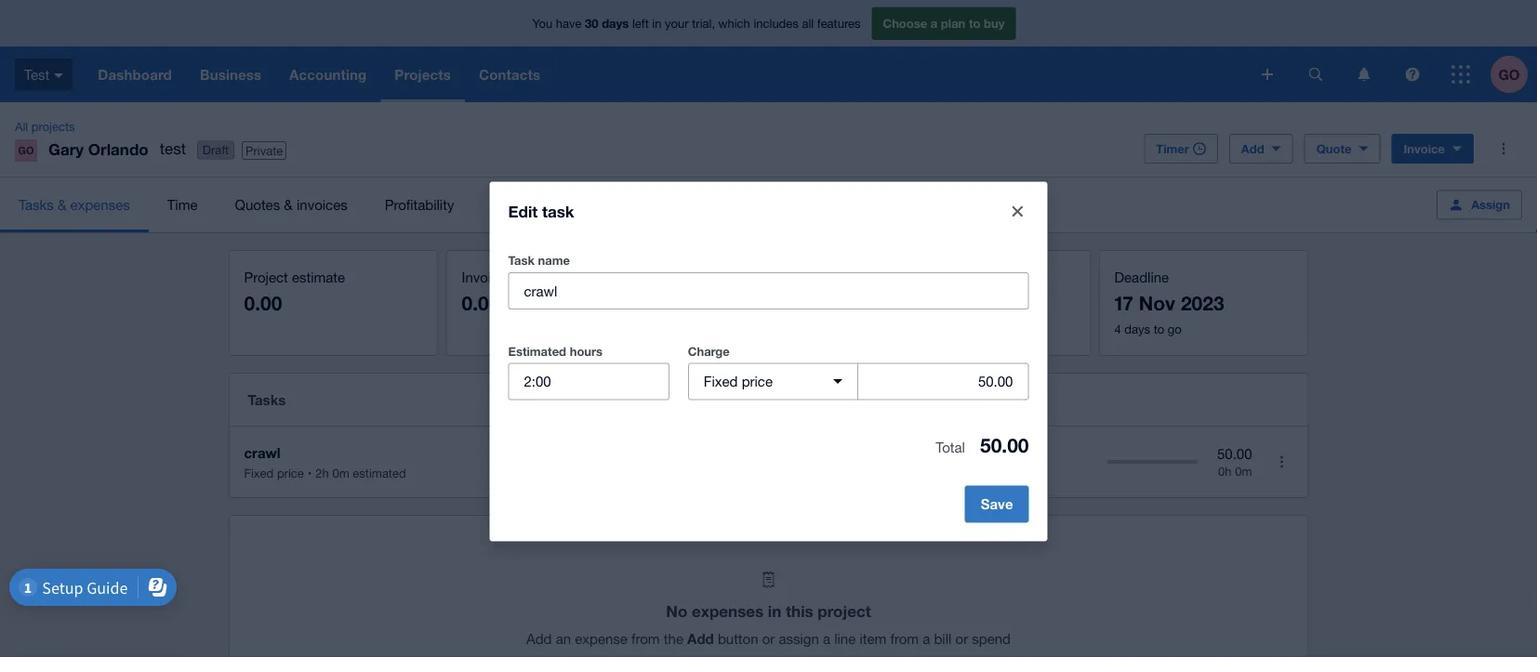 Task type: describe. For each thing, give the bounding box(es) containing it.
4
[[1115, 322, 1122, 336]]

all
[[802, 16, 814, 30]]

assign
[[779, 631, 819, 647]]

17
[[1115, 292, 1134, 315]]

invoice button
[[1392, 134, 1474, 164]]

save
[[981, 496, 1013, 513]]

save button
[[965, 486, 1029, 523]]

50.00 inside to be invoiced 50.00
[[897, 292, 946, 315]]

0.00 field
[[859, 364, 1028, 400]]

0h
[[1219, 464, 1232, 478]]

all
[[15, 119, 28, 133]]

test
[[160, 140, 186, 158]]

project
[[244, 269, 288, 285]]

profitability
[[385, 197, 454, 213]]

timer button
[[1144, 134, 1218, 164]]

2h
[[316, 466, 329, 480]]

a left line in the right of the page
[[823, 631, 831, 647]]

1 horizontal spatial add
[[688, 631, 714, 648]]

project estimate 0.00
[[244, 269, 345, 315]]

to be invoiced 50.00
[[897, 269, 987, 315]]

estimated hours
[[508, 344, 603, 359]]

be
[[915, 269, 931, 285]]

1 from from the left
[[632, 631, 660, 647]]

go inside popup button
[[1499, 66, 1520, 83]]

deadline 17 nov 2023 4 days to go
[[1115, 269, 1225, 336]]

spend
[[972, 631, 1011, 647]]

line
[[835, 631, 856, 647]]

go button
[[1491, 47, 1538, 102]]

2 from from the left
[[891, 631, 919, 647]]

& for tasks & expenses
[[58, 197, 66, 213]]

nov
[[1139, 292, 1176, 315]]

hours
[[570, 344, 603, 359]]

estimate
[[292, 269, 345, 285]]

tasks for tasks
[[248, 392, 286, 408]]

gary orlando
[[48, 140, 149, 158]]

50.00 up the 0h
[[1218, 446, 1252, 462]]

& for quotes & invoices
[[284, 197, 293, 213]]

go
[[1168, 322, 1182, 336]]

0m inside crawl fixed price • 2h 0m estimated
[[332, 466, 349, 480]]

close image
[[1012, 206, 1024, 217]]

project
[[818, 602, 871, 621]]

crawl fixed price • 2h 0m estimated
[[244, 445, 406, 480]]

trial,
[[692, 16, 715, 30]]

invoices
[[297, 197, 348, 213]]

task name
[[508, 253, 570, 268]]

quote button
[[1305, 134, 1381, 164]]

name
[[538, 253, 570, 268]]

tasks & expenses link
[[0, 178, 149, 233]]

expenses
[[727, 269, 787, 285]]

edit task dialog
[[490, 182, 1048, 542]]

all projects link
[[7, 117, 82, 136]]

timer
[[1156, 141, 1190, 156]]

estimated
[[353, 466, 406, 480]]

fixed price
[[704, 373, 773, 390]]

tasks & expenses
[[19, 197, 130, 213]]

no expenses in this project
[[666, 602, 871, 621]]

to inside go banner
[[969, 16, 981, 30]]

crawl
[[244, 445, 281, 461]]

which
[[719, 16, 750, 30]]

task
[[508, 253, 535, 268]]

50.00 inside time & expenses 50.00
[[679, 292, 728, 315]]

to
[[897, 269, 912, 285]]

invoiced 0.00
[[462, 269, 515, 315]]

edit task
[[508, 202, 575, 221]]

all projects
[[15, 119, 75, 133]]

the
[[664, 631, 684, 647]]

buy
[[984, 16, 1005, 30]]

30
[[585, 16, 599, 30]]

an
[[556, 631, 571, 647]]

you have 30 days left in your trial, which includes all features
[[533, 16, 861, 30]]

add button
[[1230, 134, 1294, 164]]

tasks for tasks & expenses
[[19, 197, 54, 213]]

orlando
[[88, 140, 149, 158]]

estimated
[[508, 344, 567, 359]]

0m inside 50.00 0h 0m
[[1235, 464, 1252, 478]]

navigation inside go banner
[[84, 47, 1249, 102]]

2023
[[1181, 292, 1225, 315]]

quote
[[1317, 141, 1352, 156]]

edit
[[508, 202, 538, 221]]

test
[[24, 66, 50, 83]]

button
[[718, 631, 759, 647]]

features
[[817, 16, 861, 30]]

profitability link
[[366, 178, 473, 233]]

test button
[[0, 47, 84, 102]]

50.00 0h 0m
[[1218, 446, 1252, 478]]

2 horizontal spatial svg image
[[1452, 65, 1471, 84]]

& for time & expenses 50.00
[[714, 269, 723, 285]]

a inside go banner
[[931, 16, 938, 30]]

task
[[542, 202, 575, 221]]



Task type: locate. For each thing, give the bounding box(es) containing it.
add
[[1242, 141, 1265, 156], [526, 631, 552, 647], [688, 631, 714, 648]]

add for add
[[1242, 141, 1265, 156]]

0 horizontal spatial 0m
[[332, 466, 349, 480]]

price inside crawl fixed price • 2h 0m estimated
[[277, 466, 304, 480]]

add left an
[[526, 631, 552, 647]]

days
[[602, 16, 629, 30], [1125, 322, 1151, 336]]

price left •
[[277, 466, 304, 480]]

tasks up crawl in the left of the page
[[248, 392, 286, 408]]

0 horizontal spatial or
[[762, 631, 775, 647]]

& right quotes on the left top
[[284, 197, 293, 213]]

0 vertical spatial to
[[969, 16, 981, 30]]

svg image up quote on the top right
[[1309, 67, 1323, 81]]

in right left
[[652, 16, 662, 30]]

invoiced
[[935, 269, 987, 285]]

fixed down charge
[[704, 373, 738, 390]]

invoice
[[1404, 141, 1445, 156]]

1 horizontal spatial go
[[1499, 66, 1520, 83]]

0 horizontal spatial svg image
[[54, 73, 63, 78]]

to left go
[[1154, 322, 1165, 336]]

price down name or choose task field
[[742, 373, 773, 390]]

50.00 inside edit task dialog
[[980, 433, 1029, 457]]

0 vertical spatial in
[[652, 16, 662, 30]]

1 horizontal spatial expenses
[[692, 602, 764, 621]]

1 vertical spatial expenses
[[692, 602, 764, 621]]

0m right 2h at the bottom left of page
[[332, 466, 349, 480]]

time
[[167, 197, 198, 213], [679, 269, 710, 285]]

1 vertical spatial tasks
[[248, 392, 286, 408]]

0 vertical spatial time
[[167, 197, 198, 213]]

in left this
[[768, 602, 782, 621]]

0 horizontal spatial tasks
[[19, 197, 54, 213]]

0 vertical spatial fixed
[[704, 373, 738, 390]]

0 vertical spatial price
[[742, 373, 773, 390]]

2 horizontal spatial &
[[714, 269, 723, 285]]

a left bill
[[923, 631, 930, 647]]

fixed inside crawl fixed price • 2h 0m estimated
[[244, 466, 274, 480]]

price
[[742, 373, 773, 390], [277, 466, 304, 480]]

0.00 inside "invoiced 0.00"
[[462, 292, 500, 315]]

svg image
[[1452, 65, 1471, 84], [1309, 67, 1323, 81], [54, 73, 63, 78]]

deadline
[[1115, 269, 1169, 285]]

50.00 down be
[[897, 292, 946, 315]]

0.00 inside project estimate 0.00
[[244, 292, 282, 315]]

svg image right test
[[54, 73, 63, 78]]

time & expenses 50.00
[[679, 269, 787, 315]]

days right 4
[[1125, 322, 1151, 336]]

charge group
[[688, 363, 1029, 400]]

0 horizontal spatial in
[[652, 16, 662, 30]]

1 vertical spatial to
[[1154, 322, 1165, 336]]

your
[[665, 16, 689, 30]]

choose
[[883, 16, 928, 30]]

1 horizontal spatial from
[[891, 631, 919, 647]]

from right item
[[891, 631, 919, 647]]

0 horizontal spatial from
[[632, 631, 660, 647]]

fixed price button
[[688, 363, 859, 400]]

add right timer button on the top of page
[[1242, 141, 1265, 156]]

•
[[308, 466, 312, 480]]

0 vertical spatial expenses
[[70, 197, 130, 213]]

0 vertical spatial go
[[1499, 66, 1520, 83]]

svg image left go popup button
[[1452, 65, 1471, 84]]

add an expense from the add button or assign a line item from a bill or spend money
[[526, 631, 1011, 658]]

svg image up invoice
[[1406, 67, 1420, 81]]

50.00
[[679, 292, 728, 315], [897, 292, 946, 315], [980, 433, 1029, 457], [1218, 446, 1252, 462]]

time down test
[[167, 197, 198, 213]]

or
[[762, 631, 775, 647], [956, 631, 968, 647]]

svg image
[[1359, 67, 1371, 81], [1406, 67, 1420, 81], [1262, 69, 1273, 80]]

Name or choose task field
[[509, 273, 1028, 309]]

&
[[58, 197, 66, 213], [284, 197, 293, 213], [714, 269, 723, 285]]

to left buy
[[969, 16, 981, 30]]

1 horizontal spatial to
[[1154, 322, 1165, 336]]

1 horizontal spatial days
[[1125, 322, 1151, 336]]

time for time & expenses 50.00
[[679, 269, 710, 285]]

go banner
[[0, 0, 1538, 102]]

time inside time & expenses 50.00
[[679, 269, 710, 285]]

from
[[632, 631, 660, 647], [891, 631, 919, 647]]

1 horizontal spatial fixed
[[704, 373, 738, 390]]

svg image up quote popup button
[[1359, 67, 1371, 81]]

expenses
[[70, 197, 130, 213], [692, 602, 764, 621]]

1 vertical spatial days
[[1125, 322, 1151, 336]]

add right the on the bottom left of page
[[688, 631, 714, 648]]

0 horizontal spatial add
[[526, 631, 552, 647]]

assign button
[[1437, 190, 1523, 220]]

tasks inside tasks & expenses link
[[19, 197, 54, 213]]

1 horizontal spatial &
[[284, 197, 293, 213]]

0 horizontal spatial go
[[18, 145, 34, 157]]

0 horizontal spatial &
[[58, 197, 66, 213]]

& inside time & expenses 50.00
[[714, 269, 723, 285]]

or right bill
[[956, 631, 968, 647]]

plan
[[941, 16, 966, 30]]

expense
[[575, 631, 628, 647]]

a left plan
[[931, 16, 938, 30]]

& left the expenses at the top of the page
[[714, 269, 723, 285]]

expenses up button
[[692, 602, 764, 621]]

time for time
[[167, 197, 198, 213]]

assign
[[1472, 198, 1511, 212]]

total
[[936, 439, 965, 455]]

bill
[[934, 631, 952, 647]]

0 horizontal spatial price
[[277, 466, 304, 480]]

projects
[[31, 119, 75, 133]]

1 vertical spatial time
[[679, 269, 710, 285]]

in inside go banner
[[652, 16, 662, 30]]

tasks
[[19, 197, 54, 213], [248, 392, 286, 408]]

days inside deadline 17 nov 2023 4 days to go
[[1125, 322, 1151, 336]]

2 horizontal spatial svg image
[[1406, 67, 1420, 81]]

close button
[[999, 193, 1037, 230]]

this
[[786, 602, 814, 621]]

fixed down crawl in the left of the page
[[244, 466, 274, 480]]

2 horizontal spatial add
[[1242, 141, 1265, 156]]

quotes & invoices link
[[216, 178, 366, 233]]

0 horizontal spatial time
[[167, 197, 198, 213]]

you
[[533, 16, 553, 30]]

charge
[[688, 344, 730, 359]]

Estimated hours field
[[509, 364, 669, 400]]

1 horizontal spatial time
[[679, 269, 710, 285]]

days right 30
[[602, 16, 629, 30]]

quotes & invoices
[[235, 197, 348, 213]]

0 vertical spatial days
[[602, 16, 629, 30]]

2 or from the left
[[956, 631, 968, 647]]

0m
[[1235, 464, 1252, 478], [332, 466, 349, 480]]

choose a plan to buy
[[883, 16, 1005, 30]]

or up money
[[762, 631, 775, 647]]

50.00 up charge
[[679, 292, 728, 315]]

1 horizontal spatial price
[[742, 373, 773, 390]]

0 horizontal spatial days
[[602, 16, 629, 30]]

quotes
[[235, 197, 280, 213]]

1 horizontal spatial tasks
[[248, 392, 286, 408]]

left
[[632, 16, 649, 30]]

tasks down the gary
[[19, 197, 54, 213]]

have
[[556, 16, 582, 30]]

draft
[[203, 143, 229, 157]]

1 or from the left
[[762, 631, 775, 647]]

price inside popup button
[[742, 373, 773, 390]]

time left the expenses at the top of the page
[[679, 269, 710, 285]]

0.00
[[244, 292, 282, 315], [462, 292, 500, 315]]

includes
[[754, 16, 799, 30]]

from left the on the bottom left of page
[[632, 631, 660, 647]]

expenses down gary orlando
[[70, 197, 130, 213]]

1 horizontal spatial svg image
[[1309, 67, 1323, 81]]

1 horizontal spatial 0.00
[[462, 292, 500, 315]]

private
[[246, 143, 283, 158]]

& down the gary
[[58, 197, 66, 213]]

money
[[748, 653, 790, 658]]

gary
[[48, 140, 84, 158]]

invoiced
[[462, 269, 515, 285]]

navigation
[[84, 47, 1249, 102]]

time link
[[149, 178, 216, 233]]

0m right the 0h
[[1235, 464, 1252, 478]]

svg image inside test popup button
[[54, 73, 63, 78]]

add for add an expense from the add button or assign a line item from a bill or spend money
[[526, 631, 552, 647]]

in
[[652, 16, 662, 30], [768, 602, 782, 621]]

0 horizontal spatial fixed
[[244, 466, 274, 480]]

0 horizontal spatial to
[[969, 16, 981, 30]]

no
[[666, 602, 688, 621]]

to
[[969, 16, 981, 30], [1154, 322, 1165, 336]]

item
[[860, 631, 887, 647]]

1 vertical spatial fixed
[[244, 466, 274, 480]]

50.00 right total
[[980, 433, 1029, 457]]

0 vertical spatial tasks
[[19, 197, 54, 213]]

0 horizontal spatial expenses
[[70, 197, 130, 213]]

1 horizontal spatial or
[[956, 631, 968, 647]]

0 horizontal spatial svg image
[[1262, 69, 1273, 80]]

0.00 down the project
[[244, 292, 282, 315]]

fixed inside popup button
[[704, 373, 738, 390]]

svg image up add popup button
[[1262, 69, 1273, 80]]

to inside deadline 17 nov 2023 4 days to go
[[1154, 322, 1165, 336]]

1 horizontal spatial in
[[768, 602, 782, 621]]

a
[[931, 16, 938, 30], [823, 631, 831, 647], [923, 631, 930, 647]]

1 vertical spatial in
[[768, 602, 782, 621]]

1 horizontal spatial 0m
[[1235, 464, 1252, 478]]

0.00 down invoiced
[[462, 292, 500, 315]]

1 0.00 from the left
[[244, 292, 282, 315]]

days inside go banner
[[602, 16, 629, 30]]

add inside popup button
[[1242, 141, 1265, 156]]

go
[[1499, 66, 1520, 83], [18, 145, 34, 157]]

1 vertical spatial go
[[18, 145, 34, 157]]

1 horizontal spatial svg image
[[1359, 67, 1371, 81]]

2 0.00 from the left
[[462, 292, 500, 315]]

1 vertical spatial price
[[277, 466, 304, 480]]

0 horizontal spatial 0.00
[[244, 292, 282, 315]]



Task type: vqa. For each thing, say whether or not it's contained in the screenshot.
the bottom price
yes



